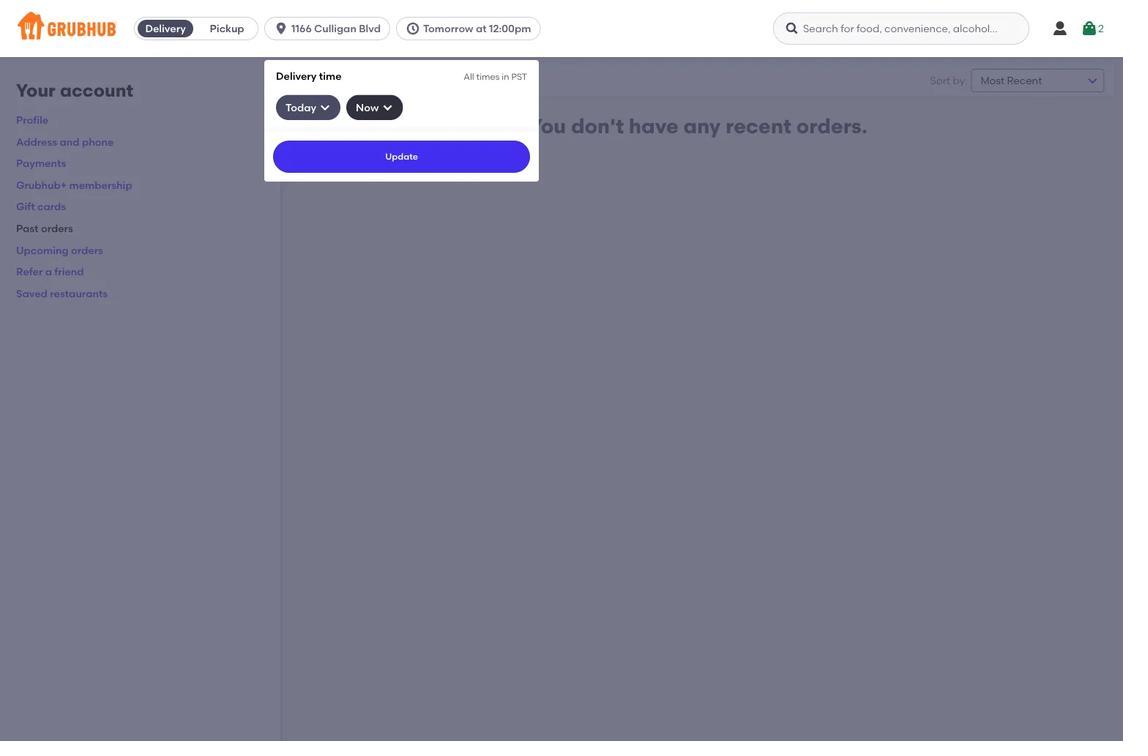 Task type: locate. For each thing, give the bounding box(es) containing it.
refer
[[16, 266, 43, 278]]

your
[[16, 80, 56, 101]]

address
[[16, 135, 57, 148]]

orders up the 'upcoming orders'
[[41, 222, 73, 235]]

0 vertical spatial svg image
[[785, 21, 800, 36]]

delivery
[[145, 22, 186, 35], [276, 70, 317, 82]]

phone
[[82, 135, 114, 148]]

svg image inside 'tomorrow at 12:00pm' button
[[406, 21, 421, 36]]

update
[[386, 151, 418, 162]]

1 vertical spatial delivery
[[276, 70, 317, 82]]

membership
[[69, 179, 132, 191]]

2
[[1099, 22, 1105, 35]]

svg image inside 1166 culligan blvd button
[[274, 21, 289, 36]]

1 horizontal spatial delivery
[[276, 70, 317, 82]]

svg image
[[785, 21, 800, 36], [319, 102, 331, 113]]

1 horizontal spatial svg image
[[785, 21, 800, 36]]

svg image
[[1082, 20, 1099, 37], [274, 21, 289, 36], [406, 21, 421, 36], [382, 102, 394, 113]]

upcoming orders link
[[16, 244, 103, 256]]

1 vertical spatial orders
[[71, 244, 103, 256]]

orders up friend
[[71, 244, 103, 256]]

gift
[[16, 200, 35, 213]]

tomorrow
[[423, 22, 474, 35]]

restaurants
[[50, 287, 108, 300]]

1 vertical spatial svg image
[[319, 102, 331, 113]]

pst
[[512, 71, 528, 82]]

profile
[[16, 114, 48, 126]]

gift cards
[[16, 200, 66, 213]]

upcoming
[[16, 244, 69, 256]]

0 vertical spatial delivery
[[145, 22, 186, 35]]

0 vertical spatial orders
[[41, 222, 73, 235]]

delivery button
[[135, 17, 196, 40]]

orders
[[303, 74, 337, 87]]

upcoming orders
[[16, 244, 103, 256]]

you
[[529, 114, 567, 138]]

svg image inside '2' "button"
[[1082, 20, 1099, 37]]

all times in pst
[[464, 71, 528, 82]]

orders
[[41, 222, 73, 235], [71, 244, 103, 256]]

delivery left 'pickup' on the top of page
[[145, 22, 186, 35]]

past orders link
[[16, 222, 73, 235]]

0 horizontal spatial delivery
[[145, 22, 186, 35]]

account
[[60, 80, 133, 101]]

blvd
[[359, 22, 381, 35]]

update button
[[273, 141, 531, 173]]

1166 culligan blvd button
[[265, 17, 396, 40]]

svg image for 1166 culligan blvd
[[274, 21, 289, 36]]

in
[[502, 71, 510, 82]]

pickup
[[210, 22, 244, 35]]

saved restaurants
[[16, 287, 108, 300]]

a
[[45, 266, 52, 278]]

refer a friend
[[16, 266, 84, 278]]

past orders
[[16, 222, 73, 235]]

address and phone link
[[16, 135, 114, 148]]

you don't have any recent orders.
[[529, 114, 868, 138]]

12:00pm
[[489, 22, 531, 35]]

at
[[476, 22, 487, 35]]

delivery up today
[[276, 70, 317, 82]]

have
[[629, 114, 679, 138]]

delivery inside button
[[145, 22, 186, 35]]

grubhub+
[[16, 179, 67, 191]]



Task type: vqa. For each thing, say whether or not it's contained in the screenshot.
2
yes



Task type: describe. For each thing, give the bounding box(es) containing it.
your account
[[16, 80, 133, 101]]

1166 culligan blvd
[[292, 22, 381, 35]]

gift cards link
[[16, 200, 66, 213]]

grubhub+ membership
[[16, 179, 132, 191]]

delivery for delivery time
[[276, 70, 317, 82]]

times
[[477, 71, 500, 82]]

svg image for tomorrow at 12:00pm
[[406, 21, 421, 36]]

payments
[[16, 157, 66, 170]]

sort
[[931, 74, 951, 87]]

main navigation navigation
[[0, 0, 1124, 741]]

0 horizontal spatial svg image
[[319, 102, 331, 113]]

orders button
[[290, 70, 351, 91]]

profile link
[[16, 114, 48, 126]]

delivery time
[[276, 70, 342, 82]]

don't
[[571, 114, 625, 138]]

saved
[[16, 287, 48, 300]]

time
[[319, 70, 342, 82]]

2 button
[[1082, 15, 1105, 42]]

grubhub+ membership link
[[16, 179, 132, 191]]

orders for past orders
[[41, 222, 73, 235]]

svg image for 2
[[1082, 20, 1099, 37]]

culligan
[[314, 22, 357, 35]]

tomorrow at 12:00pm
[[423, 22, 531, 35]]

now
[[356, 101, 379, 114]]

and
[[60, 135, 80, 148]]

past
[[16, 222, 39, 235]]

delivery for delivery
[[145, 22, 186, 35]]

all
[[464, 71, 475, 82]]

friend
[[54, 266, 84, 278]]

sort by:
[[931, 74, 968, 87]]

orders for upcoming orders
[[71, 244, 103, 256]]

by:
[[954, 74, 968, 87]]

1166
[[292, 22, 312, 35]]

payments link
[[16, 157, 66, 170]]

address and phone
[[16, 135, 114, 148]]

any
[[684, 114, 721, 138]]

refer a friend link
[[16, 266, 84, 278]]

orders.
[[797, 114, 868, 138]]

saved restaurants link
[[16, 287, 108, 300]]

cards
[[37, 200, 66, 213]]

pickup button
[[196, 17, 258, 40]]

recent
[[726, 114, 792, 138]]

today
[[286, 101, 317, 114]]

tomorrow at 12:00pm button
[[396, 17, 547, 40]]



